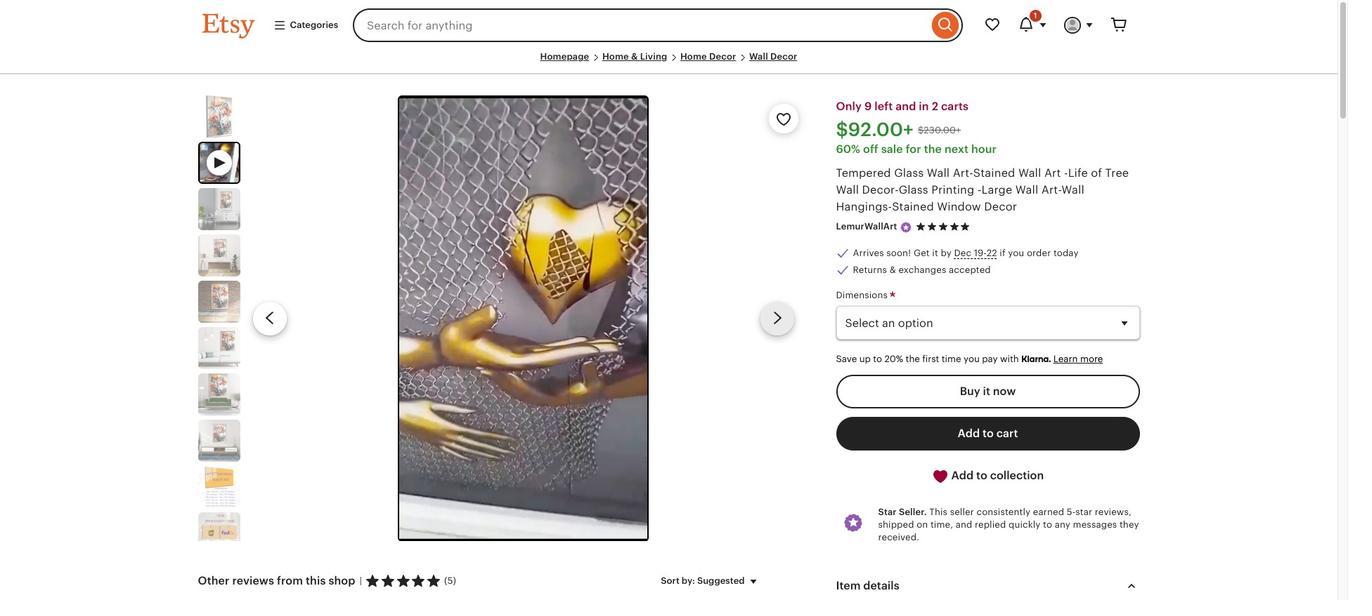 Task type: locate. For each thing, give the bounding box(es) containing it.
categories banner
[[177, 0, 1161, 51]]

save
[[836, 354, 857, 365]]

tempered glass wall art-stained wall art life of tree wall image 5 image
[[198, 328, 240, 370]]

the left first at the bottom of page
[[906, 354, 920, 365]]

it right buy
[[983, 386, 990, 398]]

it left the by
[[932, 248, 938, 259]]

you
[[1008, 248, 1024, 259], [964, 354, 980, 365]]

0 vertical spatial and
[[896, 101, 916, 113]]

this
[[929, 507, 948, 518]]

save up to 20% the first time you pay with klarna. learn more
[[836, 354, 1103, 365]]

5-
[[1067, 507, 1076, 518]]

0 horizontal spatial decor
[[709, 51, 736, 62]]

0 vertical spatial &
[[631, 51, 638, 62]]

soon! get
[[887, 248, 930, 259]]

glass
[[894, 167, 924, 179], [899, 184, 928, 196]]

menu bar
[[202, 51, 1136, 75]]

tempered glass wall art-stained wall art life of tree wall image 3 image
[[198, 235, 240, 277]]

earned
[[1033, 507, 1064, 518]]

to left cart on the right
[[983, 428, 994, 440]]

to inside add to cart "button"
[[983, 428, 994, 440]]

star seller.
[[878, 507, 927, 518]]

60%
[[836, 144, 860, 156]]

home decor link
[[680, 51, 736, 62]]

Search for anything text field
[[353, 8, 928, 42]]

0 vertical spatial glass
[[894, 167, 924, 179]]

add inside button
[[951, 470, 974, 482]]

decor
[[709, 51, 736, 62], [770, 51, 797, 62], [984, 201, 1017, 213]]

if
[[1000, 248, 1006, 259]]

in
[[919, 101, 929, 113]]

0 vertical spatial it
[[932, 248, 938, 259]]

decor for wall decor
[[770, 51, 797, 62]]

1 horizontal spatial stained
[[973, 167, 1015, 179]]

you right if
[[1008, 248, 1024, 259]]

add to cart button
[[836, 417, 1140, 451]]

sort by: suggested
[[661, 577, 745, 587]]

tempered glass wall art-stained wall art life of tree wall image 2 image
[[198, 188, 240, 231]]

$230.00+
[[918, 125, 961, 135]]

arrives
[[853, 248, 884, 259]]

menu bar containing homepage
[[202, 51, 1136, 75]]

0 horizontal spatial home
[[602, 51, 629, 62]]

and
[[896, 101, 916, 113], [956, 520, 972, 531]]

more
[[1080, 354, 1103, 365]]

star
[[878, 507, 897, 518]]

0 vertical spatial the
[[924, 144, 942, 156]]

1 vertical spatial the
[[906, 354, 920, 365]]

arrives soon! get it by dec 19-22 if you order today
[[853, 248, 1079, 259]]

tempered glass wall art-stained wall art life of tree wall image 4 image
[[198, 281, 240, 323]]

stained up star_seller icon
[[892, 201, 934, 213]]

22
[[987, 248, 997, 259]]

with
[[1000, 354, 1019, 365]]

product video element
[[398, 96, 649, 542]]

home left living
[[602, 51, 629, 62]]

1 horizontal spatial it
[[983, 386, 990, 398]]

to inside add to collection button
[[976, 470, 987, 482]]

shop
[[329, 576, 355, 588]]

& for home
[[631, 51, 638, 62]]

0 horizontal spatial it
[[932, 248, 938, 259]]

add to cart
[[958, 428, 1018, 440]]

to
[[873, 354, 882, 365], [983, 428, 994, 440], [976, 470, 987, 482], [1043, 520, 1052, 531]]

dec
[[954, 248, 971, 259]]

add up seller
[[951, 470, 974, 482]]

you left pay
[[964, 354, 980, 365]]

accepted
[[949, 265, 991, 276]]

0 vertical spatial add
[[958, 428, 980, 440]]

consistently
[[977, 507, 1031, 518]]

art-
[[953, 167, 973, 179], [1042, 184, 1062, 196]]

to down earned
[[1043, 520, 1052, 531]]

glass down "for"
[[894, 167, 924, 179]]

1 horizontal spatial the
[[924, 144, 942, 156]]

1 horizontal spatial decor
[[770, 51, 797, 62]]

0 horizontal spatial and
[[896, 101, 916, 113]]

0 horizontal spatial stained
[[892, 201, 934, 213]]

1 vertical spatial you
[[964, 354, 980, 365]]

it inside button
[[983, 386, 990, 398]]

left
[[875, 101, 893, 113]]

homepage link
[[540, 51, 589, 62]]

home right living
[[680, 51, 707, 62]]

wall right home decor
[[749, 51, 768, 62]]

home for home decor
[[680, 51, 707, 62]]

1 vertical spatial stained
[[892, 201, 934, 213]]

- up window at the top of page
[[978, 184, 982, 196]]

seller.
[[899, 507, 927, 518]]

only 9 left and in 2 carts
[[836, 101, 969, 113]]

buy it now
[[960, 386, 1016, 398]]

1 vertical spatial add
[[951, 470, 974, 482]]

1 vertical spatial art-
[[1042, 184, 1062, 196]]

and left the in
[[896, 101, 916, 113]]

2 home from the left
[[680, 51, 707, 62]]

1 vertical spatial -
[[978, 184, 982, 196]]

tempered glass wall art-stained wall art life of tree wall image 6 image
[[198, 374, 240, 416]]

1 horizontal spatial home
[[680, 51, 707, 62]]

stained
[[973, 167, 1015, 179], [892, 201, 934, 213]]

- right art
[[1064, 167, 1068, 179]]

& right returns
[[890, 265, 896, 276]]

1 horizontal spatial &
[[890, 265, 896, 276]]

1 vertical spatial it
[[983, 386, 990, 398]]

0 horizontal spatial the
[[906, 354, 920, 365]]

add left cart on the right
[[958, 428, 980, 440]]

learn more button
[[1053, 354, 1103, 365]]

wall up the printing on the right of the page
[[927, 167, 950, 179]]

decor inside 'tempered glass wall art-stained wall art -life of tree wall decor-glass printing -large wall art-wall hangings-stained window decor'
[[984, 201, 1017, 213]]

0 vertical spatial stained
[[973, 167, 1015, 179]]

1 button
[[1009, 8, 1055, 42]]

to inside this seller consistently earned 5-star reviews, shipped on time, and replied quickly to any messages they received.
[[1043, 520, 1052, 531]]

0 horizontal spatial art-
[[953, 167, 973, 179]]

2 horizontal spatial decor
[[984, 201, 1017, 213]]

window
[[937, 201, 981, 213]]

1 vertical spatial glass
[[899, 184, 928, 196]]

1 vertical spatial and
[[956, 520, 972, 531]]

add to collection button
[[836, 460, 1140, 494]]

life
[[1068, 167, 1088, 179]]

quickly
[[1009, 520, 1041, 531]]

decor for home decor
[[709, 51, 736, 62]]

time
[[942, 354, 961, 365]]

lemurwallart
[[836, 222, 897, 232]]

0 vertical spatial you
[[1008, 248, 1024, 259]]

-
[[1064, 167, 1068, 179], [978, 184, 982, 196]]

home for home & living
[[602, 51, 629, 62]]

wall
[[749, 51, 768, 62], [927, 167, 950, 179], [1018, 167, 1041, 179], [836, 184, 859, 196], [1015, 184, 1038, 196], [1062, 184, 1084, 196]]

stained up large
[[973, 167, 1015, 179]]

learn
[[1053, 354, 1078, 365]]

wall right large
[[1015, 184, 1038, 196]]

1 home from the left
[[602, 51, 629, 62]]

star
[[1076, 507, 1092, 518]]

for
[[906, 144, 921, 156]]

star_seller image
[[900, 221, 913, 234]]

art- up the printing on the right of the page
[[953, 167, 973, 179]]

tempered
[[836, 167, 891, 179]]

&
[[631, 51, 638, 62], [890, 265, 896, 276]]

the for for
[[924, 144, 942, 156]]

glass up star_seller icon
[[899, 184, 928, 196]]

and down seller
[[956, 520, 972, 531]]

any
[[1055, 520, 1070, 531]]

shipped
[[878, 520, 914, 531]]

cart
[[996, 428, 1018, 440]]

0 vertical spatial -
[[1064, 167, 1068, 179]]

wall decor
[[749, 51, 797, 62]]

the right "for"
[[924, 144, 942, 156]]

hour
[[971, 144, 997, 156]]

0 vertical spatial art-
[[953, 167, 973, 179]]

returns
[[853, 265, 887, 276]]

20%
[[885, 354, 903, 365]]

to left "collection" at the bottom of page
[[976, 470, 987, 482]]

none search field inside categories banner
[[353, 8, 963, 42]]

the
[[924, 144, 942, 156], [906, 354, 920, 365]]

& left living
[[631, 51, 638, 62]]

& inside menu bar
[[631, 51, 638, 62]]

wall down tempered
[[836, 184, 859, 196]]

wall decor link
[[749, 51, 797, 62]]

None search field
[[353, 8, 963, 42]]

1 horizontal spatial and
[[956, 520, 972, 531]]

1 vertical spatial &
[[890, 265, 896, 276]]

art- down art
[[1042, 184, 1062, 196]]

add inside "button"
[[958, 428, 980, 440]]

0 horizontal spatial &
[[631, 51, 638, 62]]

0 horizontal spatial -
[[978, 184, 982, 196]]



Task type: vqa. For each thing, say whether or not it's contained in the screenshot.
the right you
yes



Task type: describe. For each thing, give the bounding box(es) containing it.
sort
[[661, 577, 680, 587]]

19-
[[974, 248, 987, 259]]

living
[[640, 51, 667, 62]]

they
[[1120, 520, 1139, 531]]

add for add to cart
[[958, 428, 980, 440]]

now
[[993, 386, 1016, 398]]

tree
[[1105, 167, 1129, 179]]

sort by: suggested button
[[650, 567, 772, 597]]

received.
[[878, 533, 919, 543]]

$92.00+
[[836, 120, 914, 141]]

lemurwallart link
[[836, 222, 897, 232]]

dimensions
[[836, 290, 890, 301]]

tempered glass wall art-stained wall art -life of tree wall decor-glass printing -large wall art-wall hangings-stained window decor
[[836, 167, 1129, 213]]

|
[[360, 577, 362, 587]]

home decor
[[680, 51, 736, 62]]

1 horizontal spatial -
[[1064, 167, 1068, 179]]

art
[[1044, 167, 1061, 179]]

carts
[[941, 101, 969, 113]]

item details button
[[823, 570, 1152, 601]]

homepage
[[540, 51, 589, 62]]

0 horizontal spatial you
[[964, 354, 980, 365]]

wall inside menu bar
[[749, 51, 768, 62]]

time,
[[931, 520, 953, 531]]

suggested
[[697, 577, 745, 587]]

& for returns
[[890, 265, 896, 276]]

first
[[922, 354, 939, 365]]

tempered glass wall art-stained wall art life of tree wall image 1 image
[[198, 96, 240, 138]]

returns & exchanges accepted
[[853, 265, 991, 276]]

only
[[836, 101, 862, 113]]

hangings-
[[836, 201, 892, 213]]

this
[[306, 576, 326, 588]]

of
[[1091, 167, 1102, 179]]

9
[[865, 101, 872, 113]]

replied
[[975, 520, 1006, 531]]

add to collection
[[949, 470, 1044, 482]]

exchanges
[[899, 265, 946, 276]]

sale
[[881, 144, 903, 156]]

home & living link
[[602, 51, 667, 62]]

other
[[198, 576, 230, 588]]

large
[[982, 184, 1012, 196]]

categories button
[[263, 13, 349, 38]]

up
[[859, 354, 871, 365]]

tempered glass wall art-stained wall art life of tree wall image 8 image
[[198, 467, 240, 509]]

messages
[[1073, 520, 1117, 531]]

details
[[863, 581, 899, 593]]

collection
[[990, 470, 1044, 482]]

by:
[[682, 577, 695, 587]]

the for 20%
[[906, 354, 920, 365]]

$92.00+ $230.00+
[[836, 120, 961, 141]]

to right up
[[873, 354, 882, 365]]

add for add to collection
[[951, 470, 974, 482]]

buy
[[960, 386, 980, 398]]

by
[[941, 248, 952, 259]]

today
[[1054, 248, 1079, 259]]

seller
[[950, 507, 974, 518]]

on
[[917, 520, 928, 531]]

klarna.
[[1021, 354, 1051, 365]]

reviews,
[[1095, 507, 1132, 518]]

1 horizontal spatial you
[[1008, 248, 1024, 259]]

1
[[1034, 11, 1037, 20]]

2
[[932, 101, 938, 113]]

wall left art
[[1018, 167, 1041, 179]]

home & living
[[602, 51, 667, 62]]

1 horizontal spatial art-
[[1042, 184, 1062, 196]]

from
[[277, 576, 303, 588]]

and inside this seller consistently earned 5-star reviews, shipped on time, and replied quickly to any messages they received.
[[956, 520, 972, 531]]

this seller consistently earned 5-star reviews, shipped on time, and replied quickly to any messages they received.
[[878, 507, 1139, 543]]

(5)
[[444, 576, 456, 587]]

60% off sale for the next hour
[[836, 144, 997, 156]]

other reviews from this shop |
[[198, 576, 362, 588]]

buy it now button
[[836, 375, 1140, 409]]

wall down life
[[1062, 184, 1084, 196]]

off
[[863, 144, 878, 156]]

tempered glass wall art-stained wall art life of tree wall image 7 image
[[198, 420, 240, 463]]

tempered glass wall art-stained wall art life of tree wall image 9 image
[[198, 513, 240, 555]]

item
[[836, 581, 861, 593]]

printing
[[932, 184, 974, 196]]

item details
[[836, 581, 899, 593]]



